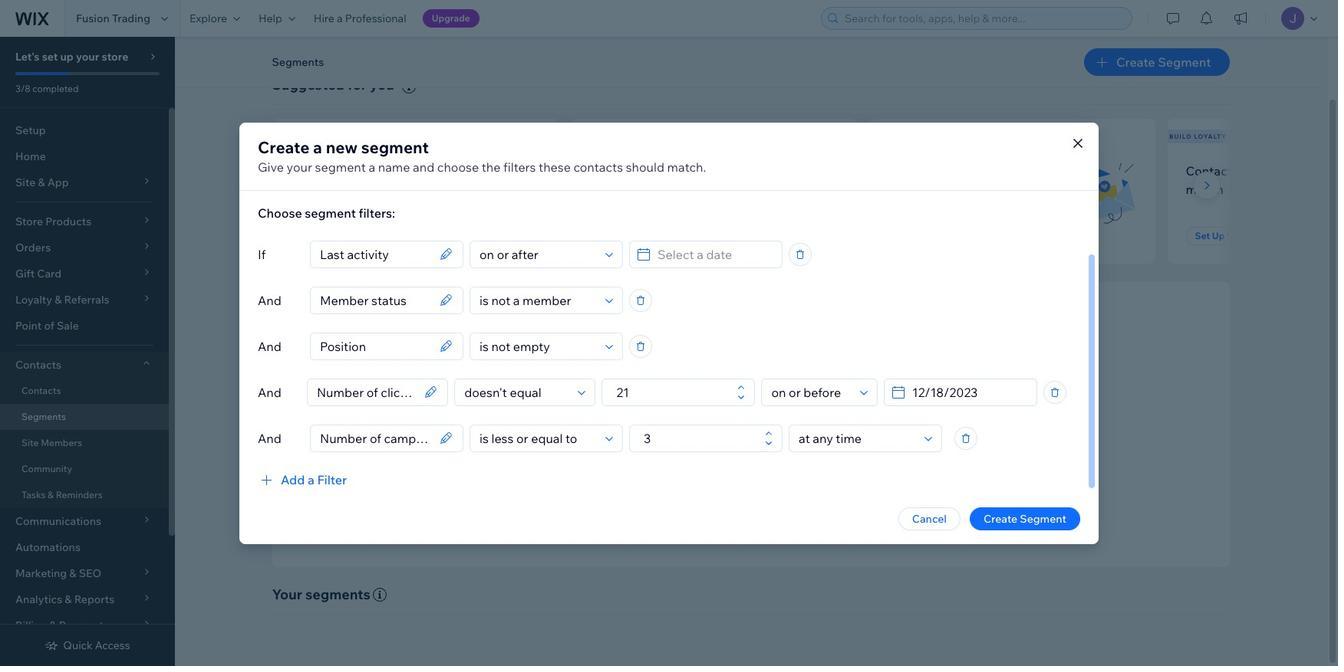 Task type: vqa. For each thing, say whether or not it's contained in the screenshot.
your inside the New contacts who recently subscribed to your mailing list
yes



Task type: locate. For each thing, give the bounding box(es) containing it.
0 horizontal spatial create segment
[[984, 512, 1067, 526]]

email
[[927, 163, 958, 179], [693, 455, 720, 469]]

2 set from the left
[[598, 230, 613, 242]]

and up the mailing
[[413, 159, 434, 175]]

2 horizontal spatial set
[[1195, 230, 1210, 242]]

1 who from the left
[[372, 163, 397, 179]]

name
[[378, 159, 410, 175]]

set
[[300, 230, 315, 242], [598, 230, 613, 242], [1195, 230, 1210, 242]]

home
[[15, 150, 46, 163]]

add a filter
[[281, 472, 347, 488]]

contacts link
[[0, 378, 169, 404]]

1 vertical spatial and
[[848, 455, 867, 469]]

contacts down loyalty
[[1186, 163, 1238, 179]]

0 vertical spatial contacts
[[1186, 163, 1238, 179]]

contacts down the point of sale on the top left of the page
[[15, 358, 61, 372]]

Select a date field
[[653, 241, 777, 267]]

0 horizontal spatial contacts
[[319, 163, 369, 179]]

contacts inside new contacts who recently subscribed to your mailing list
[[319, 163, 369, 179]]

0 horizontal spatial subscribers
[[293, 133, 345, 140]]

if
[[258, 247, 266, 262]]

0 horizontal spatial up
[[317, 230, 329, 242]]

2 horizontal spatial contacts
[[726, 434, 769, 448]]

to inside new contacts who recently subscribed to your mailing list
[[358, 182, 370, 197]]

3 up from the left
[[1212, 230, 1225, 242]]

your segments
[[272, 586, 371, 604]]

site members link
[[0, 430, 169, 457]]

0 horizontal spatial create segment button
[[970, 508, 1080, 531]]

the inside reach the right target audience create specific groups of contacts that update automatically send personalized email campaigns to drive sales and build trust
[[692, 411, 713, 429]]

2 horizontal spatial up
[[1212, 230, 1225, 242]]

that
[[772, 434, 792, 448]]

potential
[[589, 163, 640, 179]]

3 who from the left
[[1031, 163, 1056, 179]]

0 horizontal spatial and
[[413, 159, 434, 175]]

the left filters
[[482, 159, 501, 175]]

the
[[482, 159, 501, 175], [692, 411, 713, 429]]

2 set up segment from the left
[[598, 230, 670, 242]]

0 horizontal spatial set up segment button
[[290, 227, 381, 246]]

1 and from the top
[[258, 293, 281, 308]]

up down 'choose segment filters:'
[[317, 230, 329, 242]]

reach the right target audience create specific groups of contacts that update automatically send personalized email campaigns to drive sales and build trust
[[598, 411, 921, 469]]

segment down the subscribed
[[305, 205, 356, 221]]

groups
[[676, 434, 711, 448]]

who up purchase
[[707, 163, 731, 179]]

of
[[44, 319, 54, 333], [713, 434, 723, 448]]

2 who from the left
[[707, 163, 731, 179]]

professional
[[345, 12, 406, 25]]

1 vertical spatial of
[[713, 434, 723, 448]]

list
[[269, 119, 1338, 264]]

set up segment down 'choose segment filters:'
[[300, 230, 372, 242]]

None field
[[315, 241, 435, 267], [315, 287, 435, 313], [315, 333, 435, 359], [312, 379, 420, 406], [315, 425, 435, 452], [315, 241, 435, 267], [315, 287, 435, 313], [315, 333, 435, 359], [312, 379, 420, 406], [315, 425, 435, 452]]

to
[[358, 182, 370, 197], [780, 455, 791, 469]]

a inside contacts with a birthday th
[[1269, 163, 1276, 179]]

set for potential customers who haven't made a purchase yet
[[598, 230, 613, 242]]

set up segment button down made
[[589, 227, 679, 246]]

1 vertical spatial new
[[290, 163, 316, 179]]

segments up suggested
[[272, 55, 324, 69]]

to left drive
[[780, 455, 791, 469]]

1 horizontal spatial of
[[713, 434, 723, 448]]

1 set up segment from the left
[[300, 230, 372, 242]]

subscribers down suggested
[[293, 133, 345, 140]]

1 set up segment button from the left
[[290, 227, 381, 246]]

your inside sidebar element
[[76, 50, 99, 64]]

a right "with"
[[1269, 163, 1276, 179]]

contacts for contacts popup button at the left bottom of page
[[15, 358, 61, 372]]

create
[[1116, 54, 1155, 70], [258, 137, 309, 157], [598, 434, 632, 448], [984, 512, 1018, 526]]

segments inside button
[[272, 55, 324, 69]]

quick access
[[63, 639, 130, 653]]

your
[[76, 50, 99, 64], [287, 159, 312, 175], [372, 182, 398, 197], [948, 182, 974, 197]]

access
[[95, 639, 130, 653]]

create segment
[[1116, 54, 1211, 70], [984, 512, 1067, 526]]

&
[[48, 490, 54, 501]]

segments for segments link in the bottom left of the page
[[21, 411, 66, 423]]

0 vertical spatial new
[[274, 133, 291, 140]]

active
[[887, 163, 924, 179]]

segment down the new
[[315, 159, 366, 175]]

new inside new contacts who recently subscribed to your mailing list
[[290, 163, 316, 179]]

yet
[[735, 182, 753, 197]]

0 horizontal spatial of
[[44, 319, 54, 333]]

1 set from the left
[[300, 230, 315, 242]]

1 horizontal spatial set up segment button
[[589, 227, 679, 246]]

set up segment button down contacts with a birthday th
[[1186, 227, 1276, 246]]

0 horizontal spatial the
[[482, 159, 501, 175]]

0 horizontal spatial segments
[[21, 411, 66, 423]]

1 vertical spatial contacts
[[15, 358, 61, 372]]

build
[[1169, 133, 1192, 140]]

1 horizontal spatial email
[[927, 163, 958, 179]]

new
[[274, 133, 291, 140], [290, 163, 316, 179]]

who inside new contacts who recently subscribed to your mailing list
[[372, 163, 397, 179]]

set up segment button for subscribed
[[290, 227, 381, 246]]

2 and from the top
[[258, 339, 281, 354]]

1 horizontal spatial create segment
[[1116, 54, 1211, 70]]

match.
[[667, 159, 706, 175]]

potential customers who haven't made a purchase yet
[[589, 163, 753, 197]]

and down automatically
[[848, 455, 867, 469]]

2 vertical spatial contacts
[[21, 385, 61, 397]]

contacts for contacts link
[[21, 385, 61, 397]]

your right up
[[76, 50, 99, 64]]

new up give
[[274, 133, 291, 140]]

your down the name
[[372, 182, 398, 197]]

a down customers at the top
[[669, 182, 676, 197]]

0 horizontal spatial set up segment
[[300, 230, 372, 242]]

segments
[[272, 55, 324, 69], [21, 411, 66, 423]]

community link
[[0, 457, 169, 483]]

who for purchase
[[707, 163, 731, 179]]

who up campaign
[[1031, 163, 1056, 179]]

give
[[258, 159, 284, 175]]

explore
[[190, 12, 227, 25]]

email down enter a number text box on the bottom of page
[[693, 455, 720, 469]]

contacts down the new
[[319, 163, 369, 179]]

0 vertical spatial and
[[413, 159, 434, 175]]

who left recently at the left top of page
[[372, 163, 397, 179]]

0 vertical spatial create segment button
[[1084, 48, 1230, 76]]

subscribers inside active email subscribers who clicked on your campaign
[[961, 163, 1028, 179]]

your inside new contacts who recently subscribed to your mailing list
[[372, 182, 398, 197]]

build
[[870, 455, 895, 469]]

a inside button
[[308, 472, 314, 488]]

1 vertical spatial subscribers
[[961, 163, 1028, 179]]

1 horizontal spatial who
[[707, 163, 731, 179]]

up down haven't
[[615, 230, 628, 242]]

suggested for you
[[272, 76, 394, 94]]

personalized
[[627, 455, 691, 469]]

of down right
[[713, 434, 723, 448]]

new subscribers
[[274, 133, 345, 140]]

Choose a condition field
[[475, 241, 601, 267], [475, 333, 601, 359], [460, 379, 573, 406], [475, 425, 601, 452]]

Select an option field
[[475, 287, 601, 313], [767, 379, 856, 406], [794, 425, 920, 452]]

automations
[[15, 541, 81, 555]]

1 vertical spatial segments
[[21, 411, 66, 423]]

new for new contacts who recently subscribed to your mailing list
[[290, 163, 316, 179]]

contacts down contacts popup button at the left bottom of page
[[21, 385, 61, 397]]

contacts
[[1186, 163, 1238, 179], [15, 358, 61, 372], [21, 385, 61, 397]]

quick access button
[[45, 639, 130, 653]]

2 up from the left
[[615, 230, 628, 242]]

your right "on"
[[948, 182, 974, 197]]

who
[[372, 163, 397, 179], [707, 163, 731, 179], [1031, 163, 1056, 179]]

segment for set up segment 'button' corresponding to made
[[630, 230, 670, 242]]

set up segment
[[300, 230, 372, 242], [598, 230, 670, 242], [1195, 230, 1267, 242]]

1 vertical spatial to
[[780, 455, 791, 469]]

0 vertical spatial of
[[44, 319, 54, 333]]

reach
[[648, 411, 689, 429]]

1 horizontal spatial up
[[615, 230, 628, 242]]

create segment button
[[1084, 48, 1230, 76], [970, 508, 1080, 531]]

2 horizontal spatial set up segment
[[1195, 230, 1267, 242]]

recently
[[399, 163, 446, 179]]

set up segment button down 'choose segment filters:'
[[290, 227, 381, 246]]

2 set up segment button from the left
[[589, 227, 679, 246]]

segment
[[1158, 54, 1211, 70], [331, 230, 372, 242], [630, 230, 670, 242], [1227, 230, 1267, 242], [1020, 512, 1067, 526]]

reminders
[[56, 490, 103, 501]]

clicked
[[887, 182, 928, 197]]

create segment button for cancel
[[970, 508, 1080, 531]]

of left sale on the left top
[[44, 319, 54, 333]]

update
[[794, 434, 830, 448]]

segments link
[[0, 404, 169, 430]]

1 up from the left
[[317, 230, 329, 242]]

contacts inside 'create a new segment give your segment a name and choose the filters these contacts should match.'
[[574, 159, 623, 175]]

subscribers
[[293, 133, 345, 140], [961, 163, 1028, 179]]

help button
[[249, 0, 304, 37]]

0 horizontal spatial set
[[300, 230, 315, 242]]

email up "on"
[[927, 163, 958, 179]]

1 horizontal spatial to
[[780, 455, 791, 469]]

new up the subscribed
[[290, 163, 316, 179]]

drive
[[793, 455, 818, 469]]

1 horizontal spatial set
[[598, 230, 613, 242]]

segment up the name
[[361, 137, 429, 157]]

0 vertical spatial select an option field
[[475, 287, 601, 313]]

up for made
[[615, 230, 628, 242]]

the up groups
[[692, 411, 713, 429]]

3/8
[[15, 83, 30, 94]]

1 vertical spatial email
[[693, 455, 720, 469]]

0 vertical spatial email
[[927, 163, 958, 179]]

set
[[42, 50, 58, 64]]

contacts
[[574, 159, 623, 175], [319, 163, 369, 179], [726, 434, 769, 448]]

a
[[337, 12, 343, 25], [313, 137, 322, 157], [369, 159, 375, 175], [1269, 163, 1276, 179], [669, 182, 676, 197], [308, 472, 314, 488]]

1 horizontal spatial subscribers
[[961, 163, 1028, 179]]

contacts up haven't
[[574, 159, 623, 175]]

a right hire at the left top of page
[[337, 12, 343, 25]]

1 horizontal spatial and
[[848, 455, 867, 469]]

who inside active email subscribers who clicked on your campaign
[[1031, 163, 1056, 179]]

set up segment down contacts with a birthday th
[[1195, 230, 1267, 242]]

you
[[370, 76, 394, 94]]

segments for "segments" button at the top left of page
[[272, 55, 324, 69]]

contacts inside popup button
[[15, 358, 61, 372]]

1 horizontal spatial create segment button
[[1084, 48, 1230, 76]]

to up filters:
[[358, 182, 370, 197]]

1 horizontal spatial segments
[[272, 55, 324, 69]]

a right add
[[308, 472, 314, 488]]

0 horizontal spatial who
[[372, 163, 397, 179]]

1 horizontal spatial set up segment
[[598, 230, 670, 242]]

2 vertical spatial select an option field
[[794, 425, 920, 452]]

send
[[598, 455, 625, 469]]

set up segment button
[[290, 227, 381, 246], [589, 227, 679, 246], [1186, 227, 1276, 246]]

1 horizontal spatial contacts
[[574, 159, 623, 175]]

1 horizontal spatial the
[[692, 411, 713, 429]]

the inside 'create a new segment give your segment a name and choose the filters these contacts should match.'
[[482, 159, 501, 175]]

0 horizontal spatial email
[[693, 455, 720, 469]]

up down contacts with a birthday th
[[1212, 230, 1225, 242]]

0 vertical spatial to
[[358, 182, 370, 197]]

create segment button for segments
[[1084, 48, 1230, 76]]

segments inside sidebar element
[[21, 411, 66, 423]]

segment for set up segment 'button' for subscribed
[[331, 230, 372, 242]]

1 vertical spatial create segment button
[[970, 508, 1080, 531]]

contacts up campaigns at the right of the page
[[726, 434, 769, 448]]

your right give
[[287, 159, 312, 175]]

who inside potential customers who haven't made a purchase yet
[[707, 163, 731, 179]]

site members
[[21, 437, 82, 449]]

set up segment down made
[[598, 230, 670, 242]]

0 vertical spatial segments
[[272, 55, 324, 69]]

2 horizontal spatial who
[[1031, 163, 1056, 179]]

community
[[21, 463, 72, 475]]

select an option field for enter a number text field
[[767, 379, 856, 406]]

1 vertical spatial select an option field
[[767, 379, 856, 406]]

members
[[41, 437, 82, 449]]

0 vertical spatial the
[[482, 159, 501, 175]]

1 vertical spatial the
[[692, 411, 713, 429]]

segment
[[361, 137, 429, 157], [315, 159, 366, 175], [305, 205, 356, 221]]

2 horizontal spatial set up segment button
[[1186, 227, 1276, 246]]

segments up site members in the left of the page
[[21, 411, 66, 423]]

subscribers up campaign
[[961, 163, 1028, 179]]

and inside 'create a new segment give your segment a name and choose the filters these contacts should match.'
[[413, 159, 434, 175]]

up for subscribed
[[317, 230, 329, 242]]

0 horizontal spatial to
[[358, 182, 370, 197]]

store
[[102, 50, 128, 64]]



Task type: describe. For each thing, give the bounding box(es) containing it.
sales
[[821, 455, 846, 469]]

set up segment for subscribed
[[300, 230, 372, 242]]

haven't
[[589, 182, 631, 197]]

subscribed
[[290, 182, 355, 197]]

and inside reach the right target audience create specific groups of contacts that update automatically send personalized email campaigns to drive sales and build trust
[[848, 455, 867, 469]]

filter
[[317, 472, 347, 488]]

home link
[[0, 143, 169, 170]]

list
[[446, 182, 464, 197]]

hire a professional
[[314, 12, 406, 25]]

on
[[931, 182, 946, 197]]

Enter a number text field
[[612, 379, 733, 406]]

setup
[[15, 124, 46, 137]]

contacts button
[[0, 352, 169, 378]]

filters
[[503, 159, 536, 175]]

these
[[539, 159, 571, 175]]

choose
[[258, 205, 302, 221]]

set for new contacts who recently subscribed to your mailing list
[[300, 230, 315, 242]]

up
[[60, 50, 74, 64]]

active email subscribers who clicked on your campaign
[[887, 163, 1056, 197]]

let's
[[15, 50, 40, 64]]

of inside sidebar element
[[44, 319, 54, 333]]

point of sale link
[[0, 313, 169, 339]]

3/8 completed
[[15, 83, 79, 94]]

new
[[326, 137, 358, 157]]

automations link
[[0, 535, 169, 561]]

12/18/2023 field
[[908, 379, 1032, 406]]

Enter a number text field
[[639, 425, 760, 452]]

purchase
[[679, 182, 732, 197]]

build loyalty
[[1169, 133, 1227, 140]]

target
[[751, 411, 791, 429]]

campaign
[[977, 182, 1034, 197]]

made
[[634, 182, 666, 197]]

right
[[716, 411, 748, 429]]

a inside potential customers who haven't made a purchase yet
[[669, 182, 676, 197]]

0 vertical spatial subscribers
[[293, 133, 345, 140]]

new for new subscribers
[[274, 133, 291, 140]]

3 set up segment from the left
[[1195, 230, 1267, 242]]

create inside 'create a new segment give your segment a name and choose the filters these contacts should match.'
[[258, 137, 309, 157]]

set up segment button for made
[[589, 227, 679, 246]]

audience
[[794, 411, 853, 429]]

of inside reach the right target audience create specific groups of contacts that update automatically send personalized email campaigns to drive sales and build trust
[[713, 434, 723, 448]]

site
[[21, 437, 39, 449]]

new contacts who recently subscribed to your mailing list
[[290, 163, 464, 197]]

let's set up your store
[[15, 50, 128, 64]]

trading
[[112, 12, 150, 25]]

campaigns
[[723, 455, 778, 469]]

4 and from the top
[[258, 431, 281, 446]]

your inside active email subscribers who clicked on your campaign
[[948, 182, 974, 197]]

customers
[[643, 163, 704, 179]]

2 vertical spatial segment
[[305, 205, 356, 221]]

sale
[[57, 319, 79, 333]]

email inside active email subscribers who clicked on your campaign
[[927, 163, 958, 179]]

set up segment for made
[[598, 230, 670, 242]]

quick
[[63, 639, 93, 653]]

mailing
[[401, 182, 444, 197]]

your inside 'create a new segment give your segment a name and choose the filters these contacts should match.'
[[287, 159, 312, 175]]

email inside reach the right target audience create specific groups of contacts that update automatically send personalized email campaigns to drive sales and build trust
[[693, 455, 720, 469]]

list containing new contacts who recently subscribed to your mailing list
[[269, 119, 1338, 264]]

3 set up segment button from the left
[[1186, 227, 1276, 246]]

point of sale
[[15, 319, 79, 333]]

0 vertical spatial segment
[[361, 137, 429, 157]]

a left the new
[[313, 137, 322, 157]]

hire
[[314, 12, 334, 25]]

tasks & reminders link
[[0, 483, 169, 509]]

3 set from the left
[[1195, 230, 1210, 242]]

setup link
[[0, 117, 169, 143]]

segment for 3rd set up segment 'button'
[[1227, 230, 1267, 242]]

point
[[15, 319, 42, 333]]

tasks
[[21, 490, 46, 501]]

automatically
[[832, 434, 900, 448]]

segments button
[[264, 51, 332, 74]]

choose segment filters:
[[258, 205, 395, 221]]

add a filter button
[[258, 471, 347, 489]]

your
[[272, 586, 302, 604]]

birthday
[[1278, 163, 1327, 179]]

who for your
[[372, 163, 397, 179]]

Search for tools, apps, help & more... field
[[840, 8, 1127, 29]]

create inside reach the right target audience create specific groups of contacts that update automatically send personalized email campaigns to drive sales and build trust
[[598, 434, 632, 448]]

hire a professional link
[[304, 0, 416, 37]]

suggested
[[272, 76, 344, 94]]

1 vertical spatial segment
[[315, 159, 366, 175]]

select an option field for enter a number text box on the bottom of page
[[794, 425, 920, 452]]

trust
[[897, 455, 921, 469]]

sidebar element
[[0, 37, 175, 667]]

cancel
[[912, 512, 947, 526]]

choose
[[437, 159, 479, 175]]

should
[[626, 159, 664, 175]]

fusion trading
[[76, 12, 150, 25]]

contacts with a birthday th
[[1186, 163, 1338, 197]]

filters:
[[359, 205, 395, 221]]

1 vertical spatial create segment
[[984, 512, 1067, 526]]

contacts inside contacts with a birthday th
[[1186, 163, 1238, 179]]

upgrade
[[432, 12, 470, 24]]

a left the name
[[369, 159, 375, 175]]

th
[[1330, 163, 1338, 179]]

contacts inside reach the right target audience create specific groups of contacts that update automatically send personalized email campaigns to drive sales and build trust
[[726, 434, 769, 448]]

completed
[[32, 83, 79, 94]]

help
[[259, 12, 282, 25]]

fusion
[[76, 12, 110, 25]]

0 vertical spatial create segment
[[1116, 54, 1211, 70]]

segments
[[305, 586, 371, 604]]

to inside reach the right target audience create specific groups of contacts that update automatically send personalized email campaigns to drive sales and build trust
[[780, 455, 791, 469]]

with
[[1241, 163, 1266, 179]]

loyalty
[[1194, 133, 1227, 140]]

3 and from the top
[[258, 385, 281, 400]]

tasks & reminders
[[21, 490, 103, 501]]

create a new segment give your segment a name and choose the filters these contacts should match.
[[258, 137, 706, 175]]



